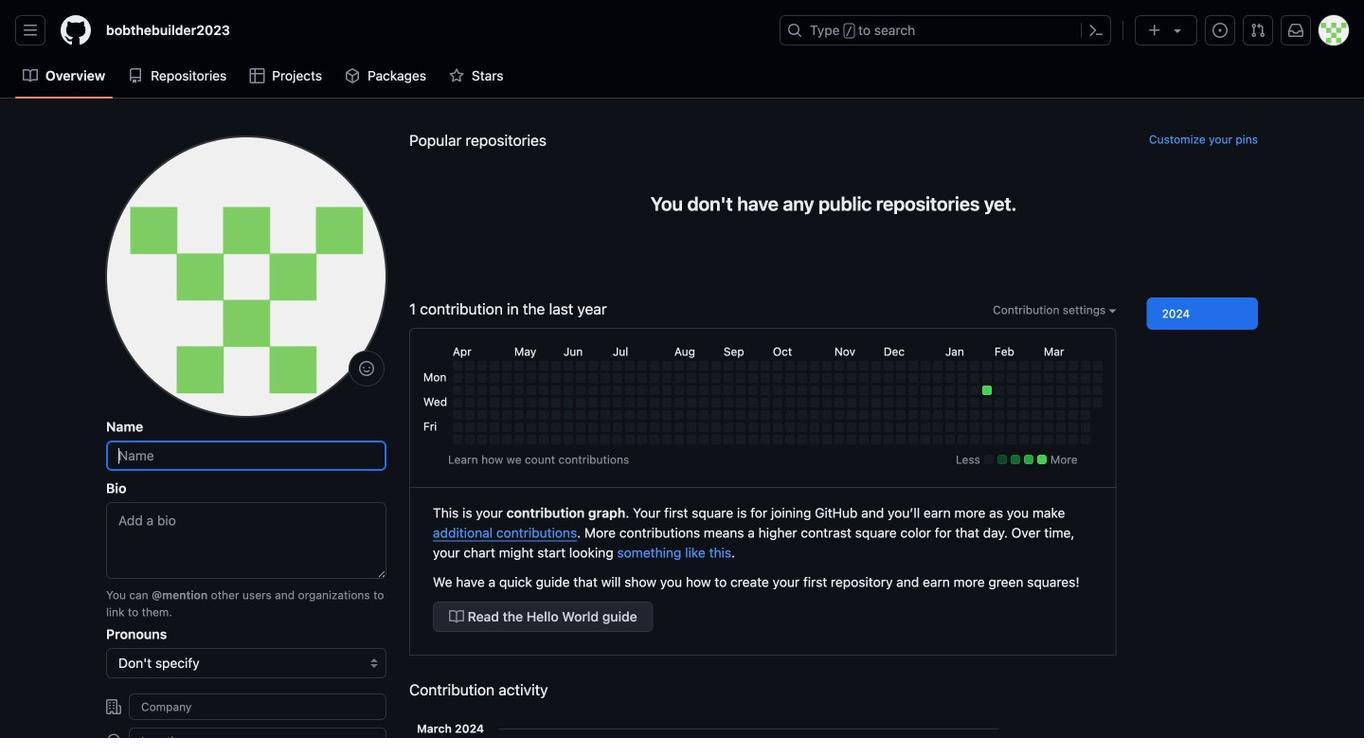 Task type: vqa. For each thing, say whether or not it's contained in the screenshot.
New organization at the top of page
no



Task type: describe. For each thing, give the bounding box(es) containing it.
Location field
[[129, 728, 387, 738]]

star image
[[449, 68, 464, 83]]

smiley image
[[359, 361, 374, 376]]

1 vertical spatial book image
[[449, 609, 464, 624]]

homepage image
[[61, 15, 91, 45]]

issue opened image
[[1213, 23, 1228, 38]]

Add a bio text field
[[106, 502, 387, 579]]

change your avatar image
[[106, 136, 387, 417]]

0 vertical spatial book image
[[23, 68, 38, 83]]

package image
[[345, 68, 360, 83]]



Task type: locate. For each thing, give the bounding box(es) containing it.
notifications image
[[1289, 23, 1304, 38]]

Name field
[[106, 441, 387, 471]]

book image
[[23, 68, 38, 83], [449, 609, 464, 624]]

location image
[[106, 733, 121, 738]]

grid
[[421, 340, 1106, 447]]

1 horizontal spatial book image
[[449, 609, 464, 624]]

organization image
[[106, 699, 121, 714]]

Company field
[[129, 694, 387, 720]]

table image
[[249, 68, 265, 83]]

plus image
[[1148, 23, 1163, 38]]

triangle down image
[[1170, 23, 1185, 38]]

cell
[[453, 361, 462, 371], [465, 361, 475, 371], [477, 361, 487, 371], [490, 361, 499, 371], [502, 361, 512, 371], [514, 361, 524, 371], [527, 361, 536, 371], [539, 361, 548, 371], [551, 361, 561, 371], [564, 361, 573, 371], [576, 361, 585, 371], [588, 361, 598, 371], [601, 361, 610, 371], [613, 361, 622, 371], [625, 361, 635, 371], [638, 361, 647, 371], [650, 361, 659, 371], [662, 361, 672, 371], [675, 361, 684, 371], [687, 361, 696, 371], [699, 361, 709, 371], [711, 361, 721, 371], [724, 361, 733, 371], [736, 361, 746, 371], [748, 361, 758, 371], [761, 361, 770, 371], [773, 361, 783, 371], [785, 361, 795, 371], [798, 361, 807, 371], [810, 361, 820, 371], [822, 361, 832, 371], [835, 361, 844, 371], [847, 361, 856, 371], [859, 361, 869, 371], [872, 361, 881, 371], [884, 361, 893, 371], [896, 361, 906, 371], [909, 361, 918, 371], [921, 361, 930, 371], [933, 361, 943, 371], [946, 361, 955, 371], [958, 361, 967, 371], [970, 361, 980, 371], [982, 361, 992, 371], [995, 361, 1004, 371], [1007, 361, 1017, 371], [1019, 361, 1029, 371], [1032, 361, 1041, 371], [1044, 361, 1054, 371], [1056, 361, 1066, 371], [1069, 361, 1078, 371], [1081, 361, 1091, 371], [1093, 361, 1103, 371], [453, 373, 462, 383], [465, 373, 475, 383], [477, 373, 487, 383], [490, 373, 499, 383], [502, 373, 512, 383], [514, 373, 524, 383], [527, 373, 536, 383], [539, 373, 548, 383], [551, 373, 561, 383], [564, 373, 573, 383], [576, 373, 585, 383], [588, 373, 598, 383], [601, 373, 610, 383], [613, 373, 622, 383], [625, 373, 635, 383], [638, 373, 647, 383], [650, 373, 659, 383], [662, 373, 672, 383], [675, 373, 684, 383], [687, 373, 696, 383], [699, 373, 709, 383], [711, 373, 721, 383], [724, 373, 733, 383], [736, 373, 746, 383], [748, 373, 758, 383], [761, 373, 770, 383], [773, 373, 783, 383], [785, 373, 795, 383], [798, 373, 807, 383], [810, 373, 820, 383], [822, 373, 832, 383], [835, 373, 844, 383], [847, 373, 856, 383], [859, 373, 869, 383], [872, 373, 881, 383], [884, 373, 893, 383], [896, 373, 906, 383], [909, 373, 918, 383], [921, 373, 930, 383], [933, 373, 943, 383], [946, 373, 955, 383], [958, 373, 967, 383], [970, 373, 980, 383], [982, 373, 992, 383], [995, 373, 1004, 383], [1007, 373, 1017, 383], [1019, 373, 1029, 383], [1032, 373, 1041, 383], [1044, 373, 1054, 383], [1056, 373, 1066, 383], [1069, 373, 1078, 383], [1081, 373, 1091, 383], [1093, 373, 1103, 383], [453, 386, 462, 395], [465, 386, 475, 395], [477, 386, 487, 395], [490, 386, 499, 395], [502, 386, 512, 395], [514, 386, 524, 395], [527, 386, 536, 395], [539, 386, 548, 395], [551, 386, 561, 395], [564, 386, 573, 395], [576, 386, 585, 395], [588, 386, 598, 395], [601, 386, 610, 395], [613, 386, 622, 395], [625, 386, 635, 395], [638, 386, 647, 395], [650, 386, 659, 395], [662, 386, 672, 395], [675, 386, 684, 395], [687, 386, 696, 395], [699, 386, 709, 395], [711, 386, 721, 395], [724, 386, 733, 395], [736, 386, 746, 395], [748, 386, 758, 395], [761, 386, 770, 395], [773, 386, 783, 395], [785, 386, 795, 395], [798, 386, 807, 395], [810, 386, 820, 395], [822, 386, 832, 395], [835, 386, 844, 395], [847, 386, 856, 395], [859, 386, 869, 395], [872, 386, 881, 395], [884, 386, 893, 395], [896, 386, 906, 395], [909, 386, 918, 395], [921, 386, 930, 395], [933, 386, 943, 395], [946, 386, 955, 395], [958, 386, 967, 395], [970, 386, 980, 395], [982, 386, 992, 395], [995, 386, 1004, 395], [1007, 386, 1017, 395], [1019, 386, 1029, 395], [1032, 386, 1041, 395], [1044, 386, 1054, 395], [1056, 386, 1066, 395], [1069, 386, 1078, 395], [1081, 386, 1091, 395], [1093, 386, 1103, 395], [453, 398, 462, 407], [465, 398, 475, 407], [477, 398, 487, 407], [490, 398, 499, 407], [502, 398, 512, 407], [514, 398, 524, 407], [527, 398, 536, 407], [539, 398, 548, 407], [551, 398, 561, 407], [564, 398, 573, 407], [576, 398, 585, 407], [588, 398, 598, 407], [601, 398, 610, 407], [613, 398, 622, 407], [625, 398, 635, 407], [638, 398, 647, 407], [650, 398, 659, 407], [662, 398, 672, 407], [675, 398, 684, 407], [687, 398, 696, 407], [699, 398, 709, 407], [711, 398, 721, 407], [724, 398, 733, 407], [736, 398, 746, 407], [748, 398, 758, 407], [761, 398, 770, 407], [773, 398, 783, 407], [785, 398, 795, 407], [798, 398, 807, 407], [810, 398, 820, 407], [822, 398, 832, 407], [835, 398, 844, 407], [847, 398, 856, 407], [859, 398, 869, 407], [872, 398, 881, 407], [884, 398, 893, 407], [896, 398, 906, 407], [909, 398, 918, 407], [921, 398, 930, 407], [933, 398, 943, 407], [946, 398, 955, 407], [958, 398, 967, 407], [970, 398, 980, 407], [982, 398, 992, 407], [995, 398, 1004, 407], [1007, 398, 1017, 407], [1019, 398, 1029, 407], [1032, 398, 1041, 407], [1044, 398, 1054, 407], [1056, 398, 1066, 407], [1069, 398, 1078, 407], [1081, 398, 1091, 407], [1093, 398, 1103, 407], [453, 410, 462, 420], [465, 410, 475, 420], [477, 410, 487, 420], [490, 410, 499, 420], [502, 410, 512, 420], [514, 410, 524, 420], [527, 410, 536, 420], [539, 410, 548, 420], [551, 410, 561, 420], [564, 410, 573, 420], [576, 410, 585, 420], [588, 410, 598, 420], [601, 410, 610, 420], [613, 410, 622, 420], [625, 410, 635, 420], [638, 410, 647, 420], [650, 410, 659, 420], [662, 410, 672, 420], [675, 410, 684, 420], [687, 410, 696, 420], [699, 410, 709, 420], [711, 410, 721, 420], [724, 410, 733, 420], [736, 410, 746, 420], [748, 410, 758, 420], [761, 410, 770, 420], [773, 410, 783, 420], [785, 410, 795, 420], [798, 410, 807, 420], [810, 410, 820, 420], [822, 410, 832, 420], [835, 410, 844, 420], [847, 410, 856, 420], [859, 410, 869, 420], [872, 410, 881, 420], [884, 410, 893, 420], [896, 410, 906, 420], [909, 410, 918, 420], [921, 410, 930, 420], [933, 410, 943, 420], [946, 410, 955, 420], [958, 410, 967, 420], [970, 410, 980, 420], [982, 410, 992, 420], [995, 410, 1004, 420], [1007, 410, 1017, 420], [1019, 410, 1029, 420], [1032, 410, 1041, 420], [1044, 410, 1054, 420], [1056, 410, 1066, 420], [1069, 410, 1078, 420], [1081, 410, 1091, 420], [453, 423, 462, 432], [465, 423, 475, 432], [477, 423, 487, 432], [490, 423, 499, 432], [502, 423, 512, 432], [514, 423, 524, 432], [527, 423, 536, 432], [539, 423, 548, 432], [551, 423, 561, 432], [564, 423, 573, 432], [576, 423, 585, 432], [588, 423, 598, 432], [601, 423, 610, 432], [613, 423, 622, 432], [625, 423, 635, 432], [638, 423, 647, 432], [650, 423, 659, 432], [662, 423, 672, 432], [675, 423, 684, 432], [687, 423, 696, 432], [699, 423, 709, 432], [711, 423, 721, 432], [724, 423, 733, 432], [736, 423, 746, 432], [748, 423, 758, 432], [761, 423, 770, 432], [773, 423, 783, 432], [785, 423, 795, 432], [798, 423, 807, 432], [810, 423, 820, 432], [822, 423, 832, 432], [835, 423, 844, 432], [847, 423, 856, 432], [859, 423, 869, 432], [872, 423, 881, 432], [884, 423, 893, 432], [896, 423, 906, 432], [909, 423, 918, 432], [921, 423, 930, 432], [933, 423, 943, 432], [946, 423, 955, 432], [958, 423, 967, 432], [970, 423, 980, 432], [982, 423, 992, 432], [995, 423, 1004, 432], [1007, 423, 1017, 432], [1019, 423, 1029, 432], [1032, 423, 1041, 432], [1044, 423, 1054, 432], [1056, 423, 1066, 432], [1069, 423, 1078, 432], [1081, 423, 1091, 432], [453, 435, 462, 444], [465, 435, 475, 444], [477, 435, 487, 444], [490, 435, 499, 444], [502, 435, 512, 444], [514, 435, 524, 444], [527, 435, 536, 444], [539, 435, 548, 444], [551, 435, 561, 444], [564, 435, 573, 444], [576, 435, 585, 444], [588, 435, 598, 444], [601, 435, 610, 444], [613, 435, 622, 444], [625, 435, 635, 444], [638, 435, 647, 444], [650, 435, 659, 444], [662, 435, 672, 444], [675, 435, 684, 444], [687, 435, 696, 444], [699, 435, 709, 444], [711, 435, 721, 444], [724, 435, 733, 444], [736, 435, 746, 444], [748, 435, 758, 444], [761, 435, 770, 444], [773, 435, 783, 444], [785, 435, 795, 444], [798, 435, 807, 444], [810, 435, 820, 444], [822, 435, 832, 444], [835, 435, 844, 444], [847, 435, 856, 444], [859, 435, 869, 444], [872, 435, 881, 444], [884, 435, 893, 444], [896, 435, 906, 444], [909, 435, 918, 444], [921, 435, 930, 444], [933, 435, 943, 444], [946, 435, 955, 444], [958, 435, 967, 444], [970, 435, 980, 444], [982, 435, 992, 444], [995, 435, 1004, 444], [1007, 435, 1017, 444], [1019, 435, 1029, 444], [1032, 435, 1041, 444], [1044, 435, 1054, 444], [1056, 435, 1066, 444], [1069, 435, 1078, 444], [1081, 435, 1091, 444]]

0 horizontal spatial book image
[[23, 68, 38, 83]]

repo image
[[128, 68, 143, 83]]

git pull request image
[[1251, 23, 1266, 38]]

command palette image
[[1089, 23, 1104, 38]]



